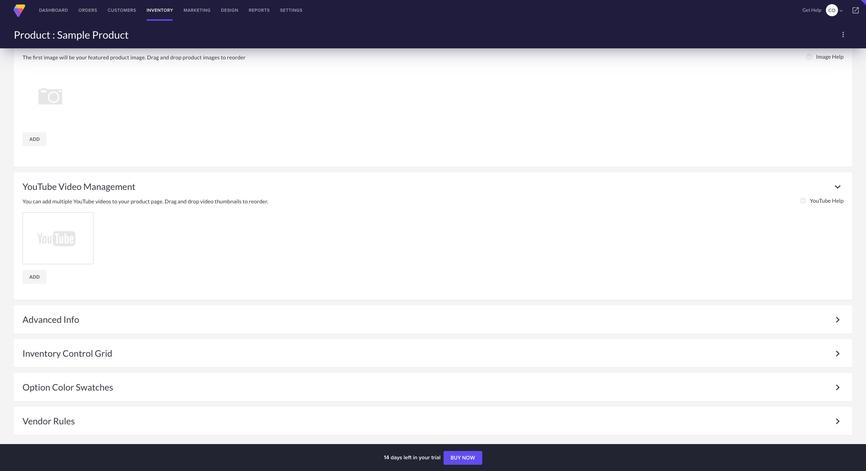 Task type: vqa. For each thing, say whether or not it's contained in the screenshot.
in
yes



Task type: locate. For each thing, give the bounding box(es) containing it.
 link
[[846, 0, 866, 21]]

links:
[[107, 4, 121, 11]]

inventory for inventory control grid
[[22, 348, 61, 359]]

1 vertical spatial inventory
[[22, 348, 61, 359]]

0 horizontal spatial drop
[[170, 54, 182, 61]]

add for image
[[29, 137, 40, 142]]

get help
[[803, 7, 822, 13]]

get
[[803, 7, 811, 13]]

drop
[[170, 54, 182, 61], [188, 198, 199, 205]]

your right videos
[[118, 198, 130, 205]]

0 vertical spatial your
[[76, 54, 87, 61]]

add for youtube
[[29, 275, 40, 280]]

product left page.
[[131, 198, 150, 205]]

add
[[29, 137, 40, 142], [29, 275, 40, 280]]

3 expand_more from the top
[[832, 315, 844, 326]]

1 horizontal spatial image
[[817, 53, 831, 60]]

1 vertical spatial management
[[83, 181, 136, 192]]

1 vertical spatial drop
[[188, 198, 199, 205]]

orders
[[79, 7, 97, 13]]

0 vertical spatial add
[[29, 137, 40, 142]]

0 vertical spatial management
[[48, 37, 100, 48]]

0 horizontal spatial youtube
[[22, 181, 57, 192]]

dashboard link
[[34, 0, 73, 21]]

color
[[52, 382, 74, 393]]

2 expand_more from the top
[[832, 181, 844, 193]]

1 horizontal spatial youtube
[[73, 198, 94, 205]]

images
[[203, 54, 220, 61]]

thumbnails
[[215, 198, 242, 205]]

inventory
[[147, 7, 173, 13], [22, 348, 61, 359]]

2 add link from the top
[[22, 271, 47, 284]]

1 vertical spatial image
[[817, 53, 831, 60]]

5 expand_more from the top
[[832, 382, 844, 394]]

product left :
[[14, 28, 50, 41]]

1 vertical spatial help_outline
[[800, 198, 807, 205]]

1 horizontal spatial product
[[92, 28, 129, 41]]

options
[[133, 4, 151, 12]]

you
[[22, 198, 32, 205]]

to
[[195, 4, 200, 12], [221, 54, 226, 61], [112, 198, 117, 205], [243, 198, 248, 205]]

youtube
[[22, 181, 57, 192], [810, 198, 831, 204], [73, 198, 94, 205]]

drag
[[147, 54, 159, 61], [165, 198, 177, 205]]

help for youtube video management
[[832, 198, 844, 204]]

and right 'image.'
[[160, 54, 169, 61]]

image.
[[130, 54, 146, 61]]

add link
[[22, 133, 47, 146], [22, 271, 47, 284]]

product
[[14, 28, 50, 41], [92, 28, 129, 41]]

days
[[391, 454, 402, 462]]

management
[[48, 37, 100, 48], [83, 181, 136, 192]]

inventory down advanced
[[22, 348, 61, 359]]

the
[[22, 54, 32, 61]]

page.
[[151, 198, 164, 205]]

dashboard
[[39, 7, 68, 13]]

product up featured
[[92, 28, 129, 41]]

1 vertical spatial your
[[118, 198, 130, 205]]

image inside 'help_outline image help'
[[817, 53, 831, 60]]

1 horizontal spatial your
[[118, 198, 130, 205]]

customers
[[108, 7, 136, 13]]

1 vertical spatial drag
[[165, 198, 177, 205]]

1 horizontal spatial and
[[178, 198, 187, 205]]

youtube video management
[[22, 181, 136, 192]]

and left video
[[178, 198, 187, 205]]

featured
[[88, 54, 109, 61]]

your right in at the bottom of page
[[419, 454, 430, 462]]

1 horizontal spatial drag
[[165, 198, 177, 205]]

video
[[58, 181, 82, 192]]

and
[[160, 54, 169, 61], [178, 198, 187, 205]]

help
[[812, 7, 822, 13], [832, 53, 844, 60], [832, 198, 844, 204]]

14
[[384, 454, 389, 462]]

advanced
[[22, 315, 62, 326]]

grid
[[95, 348, 112, 359]]

0 vertical spatial add link
[[22, 133, 47, 146]]

inventory left applied
[[147, 7, 173, 13]]

your
[[76, 54, 87, 61], [118, 198, 130, 205], [419, 454, 430, 462]]

drag right 'image.'
[[147, 54, 159, 61]]

1 add from the top
[[29, 137, 40, 142]]

add link for youtube
[[22, 271, 47, 284]]

0 horizontal spatial product
[[14, 28, 50, 41]]

marketing
[[184, 7, 211, 13]]

help inside help_outline youtube help
[[832, 198, 844, 204]]

2 horizontal spatial your
[[419, 454, 430, 462]]

help_outline for youtube video management
[[800, 198, 807, 205]]

1 expand_more from the top
[[832, 37, 844, 49]]

management up videos
[[83, 181, 136, 192]]

product : sample product
[[14, 28, 129, 41]]

0 vertical spatial help_outline
[[806, 53, 813, 60]]

drag right page.
[[165, 198, 177, 205]]

expand_more
[[832, 37, 844, 49], [832, 181, 844, 193], [832, 315, 844, 326], [832, 348, 844, 360], [832, 382, 844, 394], [832, 416, 844, 428]]

inventory control grid
[[22, 348, 112, 359]]

expand_more for vendor rules
[[832, 416, 844, 428]]

help_outline
[[806, 53, 813, 60], [800, 198, 807, 205]]

2 add from the top
[[29, 275, 40, 280]]

option color swatches
[[22, 382, 113, 393]]

0 horizontal spatial drag
[[147, 54, 159, 61]]

help inside 'help_outline image help'
[[832, 53, 844, 60]]

1 vertical spatial help
[[832, 53, 844, 60]]

management up "be"
[[48, 37, 100, 48]]

product left 'image.'
[[110, 54, 129, 61]]

product
[[110, 54, 129, 61], [183, 54, 202, 61], [131, 198, 150, 205]]

product left images
[[183, 54, 202, 61]]

advanced info
[[22, 315, 79, 326]]

help_outline for image management
[[806, 53, 813, 60]]

your right "be"
[[76, 54, 87, 61]]

4 expand_more from the top
[[832, 348, 844, 360]]

1 vertical spatial add
[[29, 275, 40, 280]]

1 horizontal spatial inventory
[[147, 7, 173, 13]]

settings
[[280, 7, 303, 13]]

info
[[63, 315, 79, 326]]

1 vertical spatial add link
[[22, 271, 47, 284]]

buy now link
[[444, 452, 482, 466]]

expand_more for option color swatches
[[832, 382, 844, 394]]

2 horizontal spatial youtube
[[810, 198, 831, 204]]

first
[[33, 54, 43, 61]]

0 vertical spatial and
[[160, 54, 169, 61]]

1 add link from the top
[[22, 133, 47, 146]]

2 vertical spatial help
[[832, 198, 844, 204]]

0 horizontal spatial image
[[22, 37, 46, 48]]

0 horizontal spatial inventory
[[22, 348, 61, 359]]

image
[[22, 37, 46, 48], [817, 53, 831, 60]]

more_vert button
[[837, 28, 851, 42]]

0 horizontal spatial your
[[76, 54, 87, 61]]

0 vertical spatial inventory
[[147, 7, 173, 13]]

6 expand_more from the top
[[832, 416, 844, 428]]



Task type: describe. For each thing, give the bounding box(es) containing it.
to right images
[[221, 54, 226, 61]]

swatches
[[76, 382, 113, 393]]

expand_more for advanced info
[[832, 315, 844, 326]]

videos
[[95, 198, 111, 205]]

2 product from the left
[[92, 28, 129, 41]]

buy
[[451, 456, 461, 461]]

expand_more for youtube video management
[[832, 181, 844, 193]]

rules
[[53, 416, 75, 427]]

left
[[404, 454, 412, 462]]

trial
[[431, 454, 441, 462]]

be
[[69, 54, 75, 61]]

reports
[[249, 7, 270, 13]]

0 horizontal spatial and
[[160, 54, 169, 61]]

to right applied
[[195, 4, 200, 12]]

helpful links: edit options currently applied to "sampleproduct1"
[[88, 4, 245, 12]]

help_outline youtube help
[[800, 198, 844, 205]]

edit options currently applied to "sampleproduct1" link
[[122, 4, 245, 12]]

"sampleproduct1"
[[202, 4, 245, 12]]

buy now
[[451, 456, 475, 461]]

image management
[[22, 37, 100, 48]]

vendor rules
[[22, 416, 75, 427]]

1 product from the left
[[14, 28, 50, 41]]

can
[[33, 198, 41, 205]]

option
[[22, 382, 50, 393]]

the first image will be your featured product image. drag and drop product images to reorder
[[22, 54, 246, 61]]

0 horizontal spatial product
[[110, 54, 129, 61]]

applied
[[176, 4, 194, 12]]

to right videos
[[112, 198, 117, 205]]

2 vertical spatial your
[[419, 454, 430, 462]]

youtube inside help_outline youtube help
[[810, 198, 831, 204]]

edit
[[122, 4, 132, 12]]

to left reorder.
[[243, 198, 248, 205]]

0 vertical spatial image
[[22, 37, 46, 48]]

co
[[829, 7, 836, 13]]

in
[[413, 454, 418, 462]]

more_vert
[[839, 30, 848, 39]]

expand_more for inventory control grid
[[832, 348, 844, 360]]

will
[[59, 54, 68, 61]]

multiple
[[52, 198, 72, 205]]

0 vertical spatial drag
[[147, 54, 159, 61]]

you can add multiple youtube videos to your product page. drag and drop video thumbnails to reorder.
[[22, 198, 268, 205]]

help for image management
[[832, 53, 844, 60]]

helpful
[[88, 4, 106, 11]]


[[852, 6, 860, 15]]

video
[[200, 198, 214, 205]]

0 vertical spatial drop
[[170, 54, 182, 61]]

1 horizontal spatial drop
[[188, 198, 199, 205]]


[[838, 8, 845, 14]]

1 vertical spatial and
[[178, 198, 187, 205]]

inventory for inventory
[[147, 7, 173, 13]]

add link for image
[[22, 133, 47, 146]]

2 horizontal spatial product
[[183, 54, 202, 61]]

help_outline image help
[[806, 53, 844, 60]]

14 days left in your trial
[[384, 454, 442, 462]]

co 
[[829, 7, 845, 14]]

vendor
[[22, 416, 51, 427]]

design
[[221, 7, 238, 13]]

now
[[462, 456, 475, 461]]

0 vertical spatial help
[[812, 7, 822, 13]]

expand_more for image management
[[832, 37, 844, 49]]

1 horizontal spatial product
[[131, 198, 150, 205]]

add
[[42, 198, 51, 205]]

:
[[52, 28, 55, 41]]

image
[[44, 54, 58, 61]]

reorder
[[227, 54, 246, 61]]

control
[[63, 348, 93, 359]]

sample
[[57, 28, 90, 41]]

reorder.
[[249, 198, 268, 205]]

currently
[[153, 4, 174, 12]]



